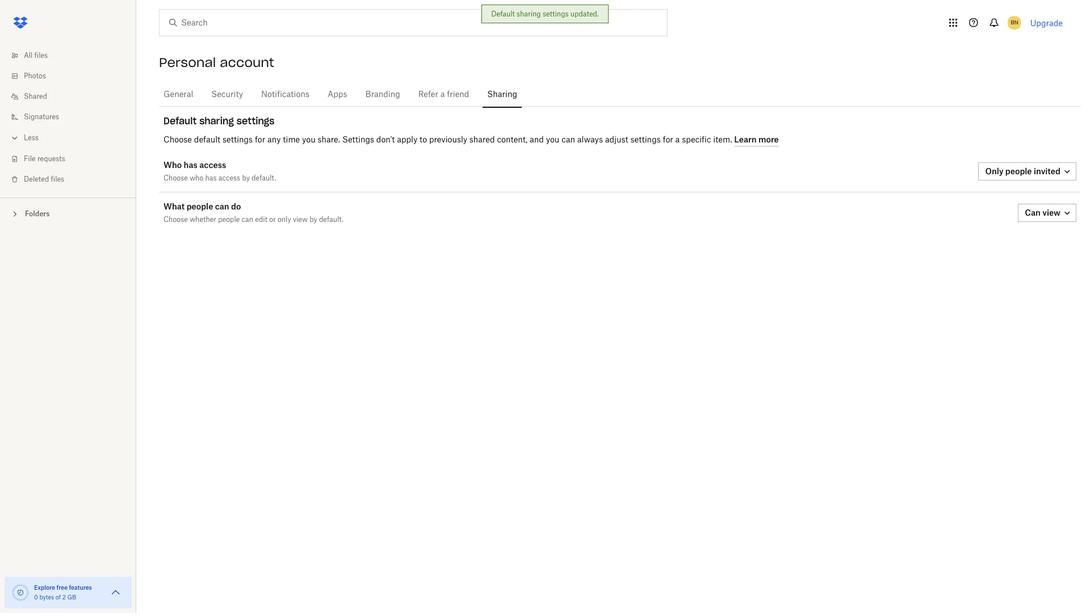 Task type: describe. For each thing, give the bounding box(es) containing it.
who
[[190, 175, 204, 182]]

by inside what people can do choose whether people can edit or only view by default.
[[310, 216, 317, 223]]

only people invited
[[986, 166, 1061, 176]]

friend
[[447, 91, 469, 99]]

who
[[164, 160, 182, 170]]

security tab
[[207, 81, 248, 109]]

don't
[[377, 136, 395, 144]]

shared link
[[9, 86, 136, 107]]

learn more button
[[735, 133, 779, 147]]

explore free features 0 bytes of 2 gb
[[34, 585, 92, 601]]

sharing
[[488, 91, 518, 99]]

file
[[24, 156, 36, 162]]

or
[[269, 216, 276, 223]]

default sharing settings
[[164, 115, 275, 127]]

invited
[[1034, 166, 1061, 176]]

choose default settings for any time you share. settings don't apply to previously shared content, and you can always adjust settings for a specific item. learn more
[[164, 134, 779, 144]]

tab list containing general
[[159, 80, 1082, 109]]

default for default sharing settings
[[164, 115, 197, 127]]

sharing tab
[[483, 81, 522, 109]]

0 horizontal spatial can
[[215, 202, 229, 211]]

upgrade link
[[1031, 18, 1063, 28]]

settings for default sharing settings updated.
[[543, 10, 569, 18]]

all files
[[24, 52, 48, 59]]

1 for from the left
[[255, 136, 265, 144]]

all files link
[[9, 45, 136, 66]]

bn button
[[1006, 14, 1024, 32]]

a inside tab
[[441, 91, 445, 99]]

general
[[164, 91, 193, 99]]

default. inside what people can do choose whether people can edit or only view by default.
[[319, 216, 344, 223]]

specific
[[682, 136, 711, 144]]

apply
[[397, 136, 418, 144]]

learn
[[735, 134, 757, 144]]

can view
[[1026, 208, 1061, 218]]

gb
[[67, 595, 76, 601]]

photos
[[24, 73, 46, 80]]

sharing for default sharing settings updated.
[[517, 10, 541, 18]]

of
[[56, 595, 61, 601]]

bytes
[[39, 595, 54, 601]]

deleted
[[24, 176, 49, 183]]

refer
[[419, 91, 439, 99]]

settings
[[342, 136, 374, 144]]

1 horizontal spatial has
[[205, 175, 217, 182]]

what people can do choose whether people can edit or only view by default.
[[164, 202, 344, 223]]

a inside choose default settings for any time you share. settings don't apply to previously shared content, and you can always adjust settings for a specific item. learn more
[[676, 136, 680, 144]]

share.
[[318, 136, 340, 144]]

2 for from the left
[[663, 136, 674, 144]]

choose inside who has access choose who has access by default.
[[164, 175, 188, 182]]

choose inside what people can do choose whether people can edit or only view by default.
[[164, 216, 188, 223]]

less image
[[9, 132, 20, 144]]

free
[[57, 585, 68, 591]]

updated.
[[571, 10, 599, 18]]

general tab
[[159, 81, 198, 109]]

only people invited button
[[979, 162, 1077, 181]]

list containing all files
[[0, 39, 136, 198]]

who has access choose who has access by default.
[[164, 160, 276, 182]]

folders
[[25, 210, 50, 218]]

default
[[194, 136, 220, 144]]

personal account
[[159, 55, 274, 70]]

apps tab
[[323, 81, 352, 109]]



Task type: locate. For each thing, give the bounding box(es) containing it.
has right who
[[205, 175, 217, 182]]

all
[[24, 52, 33, 59]]

1 vertical spatial sharing
[[199, 115, 234, 127]]

people down do
[[218, 216, 240, 223]]

account
[[220, 55, 274, 70]]

people
[[1006, 166, 1032, 176], [187, 202, 213, 211], [218, 216, 240, 223]]

Search text field
[[181, 16, 644, 29]]

people for what
[[187, 202, 213, 211]]

0 vertical spatial choose
[[164, 136, 192, 144]]

files for deleted files
[[51, 176, 64, 183]]

for left any
[[255, 136, 265, 144]]

requests
[[37, 156, 65, 162]]

default. inside who has access choose who has access by default.
[[252, 175, 276, 182]]

can left always
[[562, 136, 575, 144]]

view right the can
[[1043, 208, 1061, 218]]

folders button
[[0, 205, 136, 222]]

can left do
[[215, 202, 229, 211]]

1 horizontal spatial a
[[676, 136, 680, 144]]

1 you from the left
[[302, 136, 316, 144]]

people for only
[[1006, 166, 1032, 176]]

default. right only
[[319, 216, 344, 223]]

less
[[24, 135, 39, 141]]

for left specific
[[663, 136, 674, 144]]

2 choose from the top
[[164, 175, 188, 182]]

files for all files
[[34, 52, 48, 59]]

default sharing settings updated.
[[492, 10, 599, 18]]

2 vertical spatial people
[[218, 216, 240, 223]]

0 horizontal spatial view
[[293, 216, 308, 223]]

you right and at the top left
[[546, 136, 560, 144]]

0 horizontal spatial by
[[242, 175, 250, 182]]

0 horizontal spatial default
[[164, 115, 197, 127]]

people up whether
[[187, 202, 213, 211]]

can view button
[[1019, 204, 1077, 222]]

files right deleted
[[51, 176, 64, 183]]

photos link
[[9, 66, 136, 86]]

1 horizontal spatial default.
[[319, 216, 344, 223]]

files right all on the top of page
[[34, 52, 48, 59]]

default.
[[252, 175, 276, 182], [319, 216, 344, 223]]

for
[[255, 136, 265, 144], [663, 136, 674, 144]]

shared
[[470, 136, 495, 144]]

default. up what people can do choose whether people can edit or only view by default. at top
[[252, 175, 276, 182]]

1 horizontal spatial can
[[242, 216, 253, 223]]

1 horizontal spatial default
[[492, 10, 515, 18]]

1 horizontal spatial you
[[546, 136, 560, 144]]

1 vertical spatial people
[[187, 202, 213, 211]]

access
[[200, 160, 226, 170], [219, 175, 240, 182]]

choose
[[164, 136, 192, 144], [164, 175, 188, 182], [164, 216, 188, 223]]

deleted files link
[[9, 169, 136, 190]]

sharing for default sharing settings
[[199, 115, 234, 127]]

a
[[441, 91, 445, 99], [676, 136, 680, 144]]

0 vertical spatial files
[[34, 52, 48, 59]]

adjust
[[605, 136, 629, 144]]

only
[[986, 166, 1004, 176]]

what
[[164, 202, 185, 211]]

time
[[283, 136, 300, 144]]

settings down "default sharing settings"
[[223, 136, 253, 144]]

1 vertical spatial default.
[[319, 216, 344, 223]]

view inside popup button
[[1043, 208, 1061, 218]]

signatures link
[[9, 107, 136, 127]]

people right the 'only'
[[1006, 166, 1032, 176]]

0 horizontal spatial you
[[302, 136, 316, 144]]

any
[[268, 136, 281, 144]]

shared
[[24, 93, 47, 100]]

1 vertical spatial by
[[310, 216, 317, 223]]

1 vertical spatial access
[[219, 175, 240, 182]]

has
[[184, 160, 198, 170], [205, 175, 217, 182]]

2 vertical spatial can
[[242, 216, 253, 223]]

1 horizontal spatial for
[[663, 136, 674, 144]]

sharing up default
[[199, 115, 234, 127]]

sharing left updated.
[[517, 10, 541, 18]]

do
[[231, 202, 241, 211]]

branding
[[366, 91, 400, 99]]

choose down what
[[164, 216, 188, 223]]

view right only
[[293, 216, 308, 223]]

0 vertical spatial access
[[200, 160, 226, 170]]

3 choose from the top
[[164, 216, 188, 223]]

bn
[[1011, 19, 1019, 26]]

only
[[278, 216, 291, 223]]

0 horizontal spatial files
[[34, 52, 48, 59]]

people inside popup button
[[1006, 166, 1032, 176]]

files
[[34, 52, 48, 59], [51, 176, 64, 183]]

content,
[[497, 136, 528, 144]]

signatures
[[24, 114, 59, 120]]

1 horizontal spatial people
[[218, 216, 240, 223]]

explore
[[34, 585, 55, 591]]

1 horizontal spatial view
[[1043, 208, 1061, 218]]

0 vertical spatial sharing
[[517, 10, 541, 18]]

0 horizontal spatial a
[[441, 91, 445, 99]]

file requests
[[24, 156, 65, 162]]

2 horizontal spatial people
[[1006, 166, 1032, 176]]

1 horizontal spatial files
[[51, 176, 64, 183]]

by
[[242, 175, 250, 182], [310, 216, 317, 223]]

deleted files
[[24, 176, 64, 183]]

0 horizontal spatial has
[[184, 160, 198, 170]]

security
[[212, 91, 243, 99]]

list
[[0, 39, 136, 198]]

1 vertical spatial has
[[205, 175, 217, 182]]

by inside who has access choose who has access by default.
[[242, 175, 250, 182]]

0 horizontal spatial people
[[187, 202, 213, 211]]

settings for choose default settings for any time you share. settings don't apply to previously shared content, and you can always adjust settings for a specific item. learn more
[[223, 136, 253, 144]]

notifications
[[261, 91, 310, 99]]

can inside choose default settings for any time you share. settings don't apply to previously shared content, and you can always adjust settings for a specific item. learn more
[[562, 136, 575, 144]]

has up who
[[184, 160, 198, 170]]

apps
[[328, 91, 347, 99]]

tab list
[[159, 80, 1082, 109]]

personal
[[159, 55, 216, 70]]

0 vertical spatial people
[[1006, 166, 1032, 176]]

1 choose from the top
[[164, 136, 192, 144]]

2 you from the left
[[546, 136, 560, 144]]

1 vertical spatial files
[[51, 176, 64, 183]]

upgrade
[[1031, 18, 1063, 28]]

1 vertical spatial choose
[[164, 175, 188, 182]]

settings left updated.
[[543, 10, 569, 18]]

1 vertical spatial can
[[215, 202, 229, 211]]

settings
[[543, 10, 569, 18], [237, 115, 275, 127], [223, 136, 253, 144], [631, 136, 661, 144]]

0 vertical spatial default.
[[252, 175, 276, 182]]

features
[[69, 585, 92, 591]]

notifications tab
[[257, 81, 314, 109]]

default for default sharing settings updated.
[[492, 10, 515, 18]]

1 horizontal spatial by
[[310, 216, 317, 223]]

choose inside choose default settings for any time you share. settings don't apply to previously shared content, and you can always adjust settings for a specific item. learn more
[[164, 136, 192, 144]]

refer a friend tab
[[414, 81, 474, 109]]

can
[[562, 136, 575, 144], [215, 202, 229, 211], [242, 216, 253, 223]]

choose up who
[[164, 136, 192, 144]]

view inside what people can do choose whether people can edit or only view by default.
[[293, 216, 308, 223]]

more
[[759, 134, 779, 144]]

0
[[34, 595, 38, 601]]

2 horizontal spatial can
[[562, 136, 575, 144]]

you
[[302, 136, 316, 144], [546, 136, 560, 144]]

always
[[578, 136, 603, 144]]

sharing
[[517, 10, 541, 18], [199, 115, 234, 127]]

access up do
[[219, 175, 240, 182]]

2
[[62, 595, 66, 601]]

branding tab
[[361, 81, 405, 109]]

settings up any
[[237, 115, 275, 127]]

by up what people can do choose whether people can edit or only view by default. at top
[[242, 175, 250, 182]]

and
[[530, 136, 544, 144]]

to
[[420, 136, 427, 144]]

item.
[[714, 136, 733, 144]]

1 vertical spatial default
[[164, 115, 197, 127]]

choose down who
[[164, 175, 188, 182]]

0 horizontal spatial default.
[[252, 175, 276, 182]]

dropbox image
[[9, 11, 32, 34]]

a right refer
[[441, 91, 445, 99]]

can
[[1026, 208, 1041, 218]]

default
[[492, 10, 515, 18], [164, 115, 197, 127]]

2 vertical spatial choose
[[164, 216, 188, 223]]

you right the time
[[302, 136, 316, 144]]

whether
[[190, 216, 216, 223]]

file requests link
[[9, 149, 136, 169]]

0 vertical spatial can
[[562, 136, 575, 144]]

quota usage element
[[11, 584, 30, 602]]

0 horizontal spatial for
[[255, 136, 265, 144]]

0 vertical spatial has
[[184, 160, 198, 170]]

1 horizontal spatial sharing
[[517, 10, 541, 18]]

0 vertical spatial by
[[242, 175, 250, 182]]

0 horizontal spatial sharing
[[199, 115, 234, 127]]

access up who
[[200, 160, 226, 170]]

1 vertical spatial a
[[676, 136, 680, 144]]

previously
[[429, 136, 468, 144]]

view
[[1043, 208, 1061, 218], [293, 216, 308, 223]]

0 vertical spatial a
[[441, 91, 445, 99]]

can left edit
[[242, 216, 253, 223]]

settings right adjust
[[631, 136, 661, 144]]

refer a friend
[[419, 91, 469, 99]]

by right only
[[310, 216, 317, 223]]

0 vertical spatial default
[[492, 10, 515, 18]]

edit
[[255, 216, 268, 223]]

a left specific
[[676, 136, 680, 144]]

settings for default sharing settings
[[237, 115, 275, 127]]



Task type: vqa. For each thing, say whether or not it's contained in the screenshot.
Apply
yes



